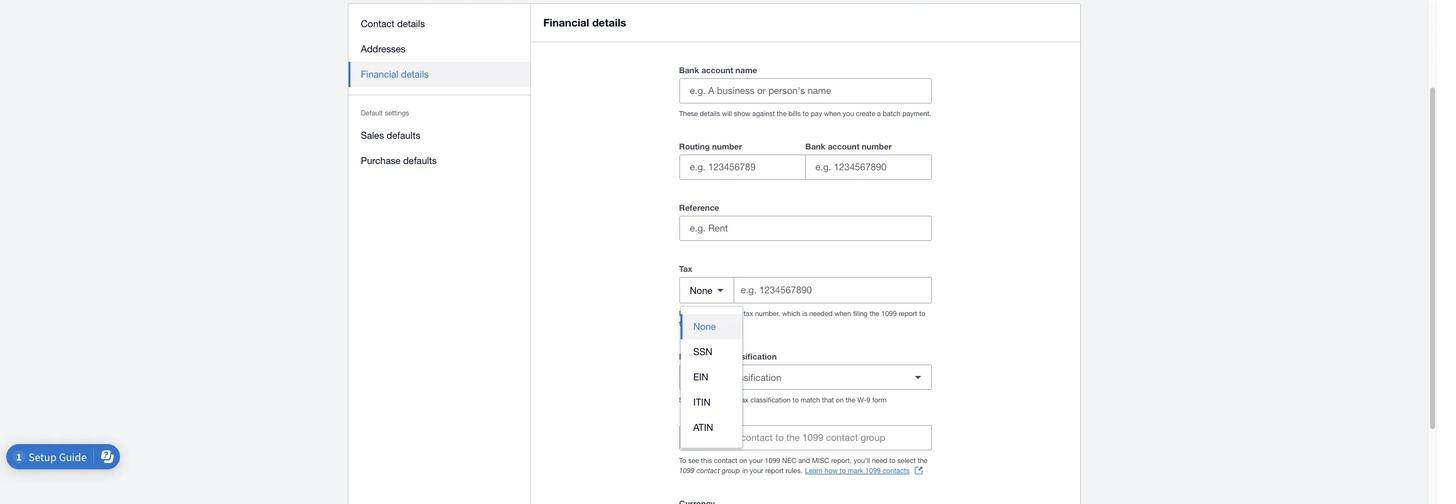 Task type: describe. For each thing, give the bounding box(es) containing it.
enter your contact's tax number, which is needed when filing the 1099 report to the irs.
[[679, 310, 926, 328]]

the left bills
[[777, 110, 787, 117]]

see
[[688, 457, 699, 465]]

bank account name
[[679, 65, 757, 75]]

Routing number field
[[680, 155, 805, 179]]

atin
[[693, 423, 713, 433]]

default
[[361, 109, 383, 117]]

you
[[843, 110, 854, 117]]

report inside the to see this contact on your 1099 nec and misc report, you'll need to select the 1099 contact group in your report rules. learn how to mark 1099 contacts
[[765, 467, 784, 475]]

1 horizontal spatial on
[[836, 397, 844, 404]]

show
[[734, 110, 751, 117]]

ein button
[[681, 365, 743, 390]]

contact's
[[713, 310, 742, 318]]

the up 'nec'
[[787, 433, 800, 443]]

routing number
[[679, 141, 742, 152]]

this inside the to see this contact on your 1099 nec and misc report, you'll need to select the 1099 contact group in your report rules. learn how to mark 1099 contacts
[[701, 457, 712, 465]]

to down report,
[[840, 467, 846, 475]]

none for none button
[[693, 321, 716, 332]]

these details will show against the bills to pay when you create a batch payment.
[[679, 110, 932, 117]]

needed
[[809, 310, 833, 318]]

routing
[[679, 141, 710, 152]]

bank account number
[[806, 141, 892, 152]]

enter
[[679, 310, 696, 318]]

menu containing contact details
[[348, 4, 531, 181]]

pay
[[811, 110, 822, 117]]

details inside contact details 'button'
[[397, 18, 425, 29]]

the left w-
[[846, 397, 856, 404]]

you'll
[[854, 457, 870, 465]]

select a classification button
[[679, 365, 932, 390]]

bills
[[789, 110, 801, 117]]

specify the federal tax classification to match that on the w-9 form
[[679, 397, 887, 404]]

contact down add
[[714, 457, 738, 465]]

Reference field
[[680, 217, 931, 241]]

reference
[[679, 203, 719, 213]]

on inside the to see this contact on your 1099 nec and misc report, you'll need to select the 1099 contact group in your report rules. learn how to mark 1099 contacts
[[740, 457, 747, 465]]

financial details button
[[348, 62, 531, 87]]

create
[[856, 110, 875, 117]]

a inside popup button
[[719, 372, 724, 383]]

default settings
[[361, 109, 409, 117]]

how
[[825, 467, 838, 475]]

addresses
[[361, 44, 406, 54]]

bank for bank account number
[[806, 141, 826, 152]]

bank for bank account name
[[679, 65, 699, 75]]

and
[[799, 457, 810, 465]]

1099 up misc at the bottom right of page
[[803, 433, 824, 443]]

payment.
[[903, 110, 932, 117]]

contact details
[[361, 18, 425, 29]]

sales defaults button
[[348, 123, 531, 148]]

defaults for purchase defaults
[[403, 155, 437, 166]]

misc
[[812, 457, 830, 465]]

filing
[[853, 310, 868, 318]]

classification for federal tax classification
[[725, 352, 777, 362]]

financial details inside button
[[361, 69, 429, 80]]

none button
[[680, 278, 735, 303]]

that
[[822, 397, 834, 404]]

nec
[[782, 457, 797, 465]]

2 vertical spatial classification
[[751, 397, 791, 404]]

1 horizontal spatial this
[[723, 433, 738, 443]]

1 vertical spatial tax
[[711, 352, 723, 362]]

contact
[[361, 18, 395, 29]]

reference group
[[679, 200, 932, 241]]

contacts
[[883, 467, 910, 475]]

irs.
[[691, 320, 704, 328]]

mark
[[848, 467, 864, 475]]

contact down see
[[697, 467, 720, 475]]

in
[[743, 467, 748, 475]]

the right filing
[[870, 310, 880, 318]]

itin button
[[681, 390, 743, 416]]

batch
[[883, 110, 901, 117]]

list box containing none
[[681, 307, 743, 448]]

select a classification
[[690, 372, 782, 383]]

the down enter
[[679, 320, 689, 328]]

report inside enter your contact's tax number, which is needed when filing the 1099 report to the irs.
[[899, 310, 917, 318]]

the left the federal
[[704, 397, 714, 404]]

name
[[736, 65, 757, 75]]

9
[[867, 397, 871, 404]]



Task type: locate. For each thing, give the bounding box(es) containing it.
1 horizontal spatial number
[[862, 141, 892, 152]]

to right filing
[[919, 310, 926, 318]]

0 vertical spatial group
[[861, 433, 886, 443]]

0 vertical spatial a
[[877, 110, 881, 117]]

ein
[[693, 372, 709, 383]]

bank up these at left top
[[679, 65, 699, 75]]

ssn button
[[681, 340, 743, 365]]

tax for tax
[[744, 310, 753, 318]]

the
[[777, 110, 787, 117], [870, 310, 880, 318], [679, 320, 689, 328], [704, 397, 714, 404], [846, 397, 856, 404], [787, 433, 800, 443], [918, 457, 928, 465]]

your
[[698, 310, 711, 318], [749, 457, 763, 465], [750, 467, 764, 475]]

defaults
[[387, 130, 420, 141], [403, 155, 437, 166]]

classification inside popup button
[[727, 372, 782, 383]]

learn how to mark 1099 contacts link
[[805, 466, 922, 476]]

defaults down settings
[[387, 130, 420, 141]]

0 horizontal spatial financial
[[361, 69, 399, 80]]

none
[[690, 285, 713, 296], [693, 321, 716, 332]]

0 vertical spatial classification
[[725, 352, 777, 362]]

to see this contact on your 1099 nec and misc report, you'll need to select the 1099 contact group in your report rules. learn how to mark 1099 contacts
[[679, 457, 928, 475]]

account left name
[[702, 65, 733, 75]]

to left pay on the top right
[[803, 110, 809, 117]]

contact
[[741, 433, 773, 443], [826, 433, 858, 443], [714, 457, 738, 465], [697, 467, 720, 475]]

0 horizontal spatial this
[[701, 457, 712, 465]]

group inside the to see this contact on your 1099 nec and misc report, you'll need to select the 1099 contact group in your report rules. learn how to mark 1099 contacts
[[722, 467, 740, 475]]

0 horizontal spatial account
[[702, 65, 733, 75]]

ssn
[[693, 347, 713, 357]]

1099 inside enter your contact's tax number, which is needed when filing the 1099 report to the irs.
[[882, 310, 897, 318]]

none inside none popup button
[[690, 285, 713, 296]]

Tax text field
[[740, 279, 931, 303]]

2 vertical spatial tax
[[739, 397, 749, 404]]

federal
[[679, 352, 709, 362]]

your right in
[[750, 467, 764, 475]]

your up irs.
[[698, 310, 711, 318]]

1 horizontal spatial report
[[899, 310, 917, 318]]

this right add
[[723, 433, 738, 443]]

the right select
[[918, 457, 928, 465]]

tax
[[744, 310, 753, 318], [711, 352, 723, 362], [739, 397, 749, 404]]

account for number
[[828, 141, 860, 152]]

1 horizontal spatial financial details
[[543, 16, 626, 29]]

tax inside enter your contact's tax number, which is needed when filing the 1099 report to the irs.
[[744, 310, 753, 318]]

against
[[753, 110, 775, 117]]

tax for federal tax classification
[[739, 397, 749, 404]]

tax up ein button
[[711, 352, 723, 362]]

purchase defaults
[[361, 155, 437, 166]]

1099 right filing
[[882, 310, 897, 318]]

financial inside button
[[361, 69, 399, 80]]

select
[[898, 457, 916, 465]]

select
[[690, 372, 717, 383]]

account for name
[[702, 65, 733, 75]]

0 horizontal spatial a
[[719, 372, 724, 383]]

account
[[702, 65, 733, 75], [828, 141, 860, 152]]

bank inside group
[[806, 141, 826, 152]]

to up contacts
[[890, 457, 896, 465]]

0 vertical spatial group
[[679, 139, 932, 180]]

1 horizontal spatial a
[[877, 110, 881, 117]]

0 vertical spatial report
[[899, 310, 917, 318]]

0 horizontal spatial report
[[765, 467, 784, 475]]

1 vertical spatial group
[[681, 307, 743, 448]]

1 horizontal spatial account
[[828, 141, 860, 152]]

1099
[[882, 310, 897, 318], [803, 433, 824, 443], [765, 457, 780, 465], [679, 467, 695, 475], [866, 467, 881, 475]]

1 vertical spatial this
[[701, 457, 712, 465]]

menu
[[348, 4, 531, 181]]

which
[[782, 310, 801, 318]]

sales
[[361, 130, 384, 141]]

classification
[[725, 352, 777, 362], [727, 372, 782, 383], [751, 397, 791, 404]]

0 horizontal spatial bank
[[679, 65, 699, 75]]

financial
[[543, 16, 589, 29], [361, 69, 399, 80]]

0 horizontal spatial group
[[722, 467, 740, 475]]

1 vertical spatial a
[[719, 372, 724, 383]]

to
[[679, 457, 686, 465]]

federal
[[716, 397, 737, 404]]

on right that
[[836, 397, 844, 404]]

on
[[836, 397, 844, 404], [740, 457, 747, 465]]

when
[[824, 110, 841, 117], [835, 310, 851, 318]]

classification down federal tax classification
[[727, 372, 782, 383]]

1 vertical spatial financial
[[361, 69, 399, 80]]

1 vertical spatial none
[[693, 321, 716, 332]]

tax
[[679, 264, 693, 274]]

settings
[[385, 109, 409, 117]]

0 horizontal spatial financial details
[[361, 69, 429, 80]]

1 vertical spatial financial details
[[361, 69, 429, 80]]

defaults for sales defaults
[[387, 130, 420, 141]]

when inside enter your contact's tax number, which is needed when filing the 1099 report to the irs.
[[835, 310, 851, 318]]

report
[[899, 310, 917, 318], [765, 467, 784, 475]]

0 vertical spatial financial
[[543, 16, 589, 29]]

0 vertical spatial tax
[[744, 310, 753, 318]]

details inside financial details button
[[401, 69, 429, 80]]

learn
[[805, 467, 823, 475]]

match
[[801, 397, 820, 404]]

contact up in
[[741, 433, 773, 443]]

when left filing
[[835, 310, 851, 318]]

financial details
[[543, 16, 626, 29], [361, 69, 429, 80]]

classification left match
[[751, 397, 791, 404]]

none button
[[681, 315, 743, 340]]

this
[[723, 433, 738, 443], [701, 457, 712, 465]]

w-
[[858, 397, 867, 404]]

contact details button
[[348, 11, 531, 37]]

group
[[679, 139, 932, 180], [681, 307, 743, 448]]

0 vertical spatial this
[[723, 433, 738, 443]]

0 vertical spatial bank
[[679, 65, 699, 75]]

add this contact to the 1099 contact group
[[703, 433, 886, 443]]

purchase
[[361, 155, 401, 166]]

1 vertical spatial account
[[828, 141, 860, 152]]

none down tax
[[690, 285, 713, 296]]

0 vertical spatial when
[[824, 110, 841, 117]]

2 number from the left
[[862, 141, 892, 152]]

none down enter
[[693, 321, 716, 332]]

group left in
[[722, 467, 740, 475]]

number
[[712, 141, 742, 152], [862, 141, 892, 152]]

none for none popup button in the bottom of the page
[[690, 285, 713, 296]]

Bank account name field
[[680, 79, 931, 103]]

0 vertical spatial financial details
[[543, 16, 626, 29]]

1 horizontal spatial bank
[[806, 141, 826, 152]]

defaults down sales defaults button
[[403, 155, 437, 166]]

your left 'nec'
[[749, 457, 763, 465]]

1099 down to
[[679, 467, 695, 475]]

1 vertical spatial group
[[722, 467, 740, 475]]

a left batch at the right top of page
[[877, 110, 881, 117]]

Bank account number field
[[806, 155, 931, 179]]

number up the bank account number field
[[862, 141, 892, 152]]

to left match
[[793, 397, 799, 404]]

to
[[803, 110, 809, 117], [919, 310, 926, 318], [793, 397, 799, 404], [776, 433, 784, 443], [890, 457, 896, 465], [840, 467, 846, 475]]

specify
[[679, 397, 702, 404]]

bank down pay on the top right
[[806, 141, 826, 152]]

these
[[679, 110, 698, 117]]

group up need
[[861, 433, 886, 443]]

1 horizontal spatial financial
[[543, 16, 589, 29]]

classification for select a classification
[[727, 372, 782, 383]]

1 vertical spatial defaults
[[403, 155, 437, 166]]

will
[[722, 110, 732, 117]]

0 vertical spatial account
[[702, 65, 733, 75]]

report down 'nec'
[[765, 467, 784, 475]]

list box
[[681, 307, 743, 448]]

atin button
[[681, 416, 743, 441]]

itin
[[693, 397, 711, 408]]

purchase defaults button
[[348, 148, 531, 174]]

none inside none button
[[693, 321, 716, 332]]

1 vertical spatial on
[[740, 457, 747, 465]]

details
[[592, 16, 626, 29], [397, 18, 425, 29], [401, 69, 429, 80], [700, 110, 720, 117]]

contact up report,
[[826, 433, 858, 443]]

rules.
[[786, 467, 803, 475]]

0 vertical spatial defaults
[[387, 130, 420, 141]]

number up routing number field
[[712, 141, 742, 152]]

0 vertical spatial on
[[836, 397, 844, 404]]

0 horizontal spatial number
[[712, 141, 742, 152]]

federal tax classification
[[679, 352, 777, 362]]

on up in
[[740, 457, 747, 465]]

a
[[877, 110, 881, 117], [719, 372, 724, 383]]

to inside enter your contact's tax number, which is needed when filing the 1099 report to the irs.
[[919, 310, 926, 318]]

addresses button
[[348, 37, 531, 62]]

is
[[803, 310, 808, 318]]

the inside the to see this contact on your 1099 nec and misc report, you'll need to select the 1099 contact group in your report rules. learn how to mark 1099 contacts
[[918, 457, 928, 465]]

group
[[861, 433, 886, 443], [722, 467, 740, 475]]

report,
[[832, 457, 852, 465]]

0 vertical spatial your
[[698, 310, 711, 318]]

0 vertical spatial none
[[690, 285, 713, 296]]

1 vertical spatial when
[[835, 310, 851, 318]]

2 vertical spatial your
[[750, 467, 764, 475]]

this right see
[[701, 457, 712, 465]]

1099 down need
[[866, 467, 881, 475]]

report right filing
[[899, 310, 917, 318]]

your inside enter your contact's tax number, which is needed when filing the 1099 report to the irs.
[[698, 310, 711, 318]]

1 vertical spatial bank
[[806, 141, 826, 152]]

1099 left 'nec'
[[765, 457, 780, 465]]

sales defaults
[[361, 130, 420, 141]]

group containing routing number
[[679, 139, 932, 180]]

1 vertical spatial your
[[749, 457, 763, 465]]

1 vertical spatial report
[[765, 467, 784, 475]]

tax left number,
[[744, 310, 753, 318]]

1 vertical spatial classification
[[727, 372, 782, 383]]

1 horizontal spatial group
[[861, 433, 886, 443]]

to up 'nec'
[[776, 433, 784, 443]]

0 horizontal spatial on
[[740, 457, 747, 465]]

1 number from the left
[[712, 141, 742, 152]]

need
[[872, 457, 888, 465]]

add
[[703, 433, 721, 443]]

tax right the federal
[[739, 397, 749, 404]]

classification up select a classification
[[725, 352, 777, 362]]

number,
[[755, 310, 780, 318]]

when left you
[[824, 110, 841, 117]]

account up the bank account number field
[[828, 141, 860, 152]]

form
[[873, 397, 887, 404]]

a right select
[[719, 372, 724, 383]]

group containing none
[[681, 307, 743, 448]]



Task type: vqa. For each thing, say whether or not it's contained in the screenshot.
Bank to the right
yes



